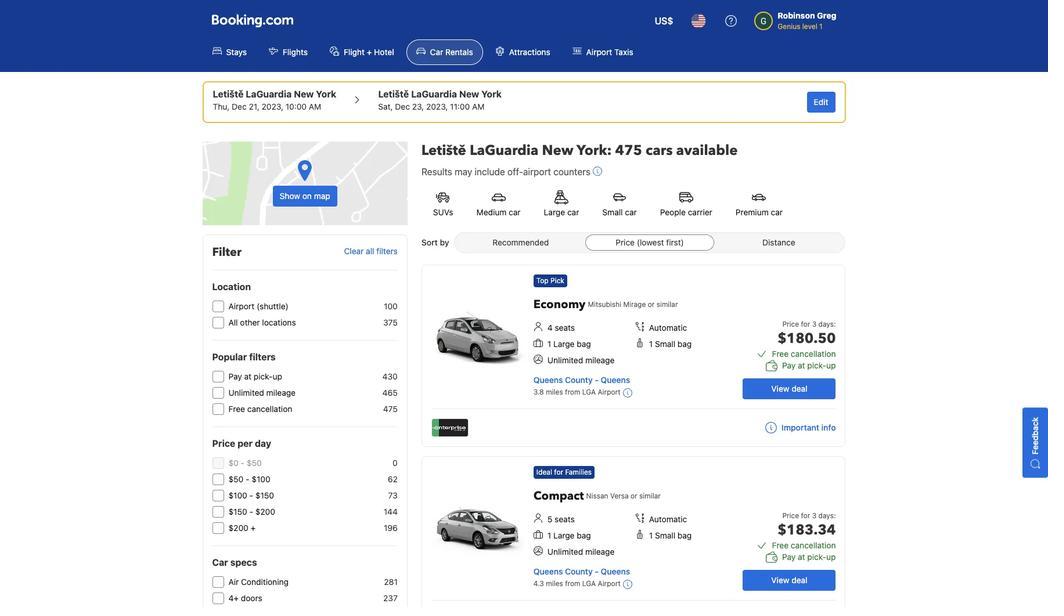 Task type: describe. For each thing, give the bounding box(es) containing it.
3 for $180.50
[[812, 320, 817, 329]]

flights link
[[259, 39, 318, 65]]

flight + hotel link
[[320, 39, 404, 65]]

off-
[[508, 167, 523, 177]]

+ for flight
[[367, 47, 372, 57]]

all
[[366, 246, 374, 256]]

queens county - queens for compact
[[534, 567, 630, 577]]

pick
[[551, 276, 564, 285]]

price for 3 days: $183.34
[[778, 512, 836, 540]]

pick-up date element
[[213, 101, 336, 113]]

distance
[[763, 238, 795, 247]]

new for thu,
[[294, 89, 314, 99]]

locations
[[262, 318, 296, 328]]

2023, for letiště laguardia new york thu, dec 21, 2023, 10:00 am
[[262, 102, 283, 112]]

day
[[255, 438, 271, 449]]

4 seats
[[548, 323, 575, 333]]

view deal button for $183.34
[[743, 570, 836, 591]]

important info
[[782, 423, 836, 433]]

23,
[[412, 102, 424, 112]]

air conditioning
[[229, 577, 289, 587]]

stays link
[[202, 39, 257, 65]]

car for car specs
[[212, 558, 228, 568]]

if you choose one, you'll need to make your own way there - but prices can be a lot lower. image
[[593, 167, 602, 176]]

drop-off date element
[[378, 101, 502, 113]]

1 vertical spatial $100
[[229, 491, 247, 501]]

5 seats
[[548, 515, 575, 524]]

4+
[[229, 594, 239, 603]]

1 inside robinson greg genius level 1
[[820, 22, 823, 31]]

mileage for economy
[[585, 355, 615, 365]]

on
[[302, 191, 312, 201]]

laguardia for letiště laguardia new york: 475 cars available
[[470, 141, 539, 160]]

$200 +
[[229, 523, 256, 533]]

4.3
[[534, 580, 544, 588]]

1 vertical spatial for
[[554, 468, 563, 477]]

flights
[[283, 47, 308, 57]]

price for 3 days: $180.50
[[778, 320, 836, 349]]

top
[[537, 276, 549, 285]]

car rentals
[[430, 47, 473, 57]]

robinson greg genius level 1
[[778, 10, 837, 31]]

premium car button
[[724, 184, 794, 225]]

mileage for compact
[[585, 547, 615, 557]]

car for premium car
[[771, 207, 783, 217]]

include
[[475, 167, 505, 177]]

flight + hotel
[[344, 47, 394, 57]]

+ for $200
[[251, 523, 256, 533]]

10:00
[[286, 102, 307, 112]]

free for $180.50
[[772, 349, 789, 359]]

miles for economy
[[546, 388, 563, 397]]

economy mitsubishi mirage or similar
[[534, 297, 678, 312]]

edit
[[814, 97, 828, 107]]

price for price (lowest first)
[[616, 238, 635, 247]]

us$
[[655, 16, 673, 26]]

430
[[383, 372, 398, 382]]

1 vertical spatial up
[[273, 372, 282, 382]]

196
[[384, 523, 398, 533]]

compact nissan versa or similar
[[534, 488, 661, 504]]

0 horizontal spatial $200
[[229, 523, 248, 533]]

from for economy
[[565, 388, 580, 397]]

price for price for 3 days: $183.34
[[783, 512, 799, 520]]

top pick
[[537, 276, 564, 285]]

1 large bag for compact
[[548, 531, 591, 541]]

if you choose one, you'll need to make your own way there - but prices can be a lot lower. image
[[593, 167, 602, 176]]

small for compact
[[655, 531, 675, 541]]

mitsubishi
[[588, 300, 621, 309]]

1 vertical spatial $150
[[229, 507, 247, 517]]

airport inside airport taxis link
[[586, 47, 612, 57]]

all
[[229, 318, 238, 328]]

clear all filters button
[[344, 246, 398, 256]]

stays
[[226, 47, 247, 57]]

doors
[[241, 594, 262, 603]]

other
[[240, 318, 260, 328]]

deal for $180.50
[[792, 384, 808, 394]]

seats for economy
[[555, 323, 575, 333]]

car specs
[[212, 558, 257, 568]]

laguardia for letiště laguardia new york sat, dec 23, 2023, 11:00 am
[[411, 89, 457, 99]]

versa
[[610, 492, 629, 501]]

1 vertical spatial pay
[[229, 372, 242, 382]]

1 small bag for economy
[[649, 339, 692, 349]]

cancellation for $183.34
[[791, 541, 836, 551]]

1 vertical spatial free cancellation
[[229, 404, 292, 414]]

price (lowest first)
[[616, 238, 684, 247]]

suvs button
[[422, 184, 465, 225]]

237
[[383, 594, 398, 603]]

queens up 3.8 miles from lga airport
[[601, 375, 630, 385]]

popular
[[212, 352, 247, 362]]

medium car
[[477, 207, 521, 217]]

4
[[548, 323, 553, 333]]

or for economy
[[648, 300, 655, 309]]

small inside button
[[602, 207, 623, 217]]

genius
[[778, 22, 801, 31]]

pay at pick-up for $183.34
[[782, 552, 836, 562]]

product card group containing $180.50
[[422, 265, 850, 447]]

greg
[[817, 10, 837, 20]]

view deal for $183.34
[[771, 576, 808, 586]]

medium car button
[[465, 184, 532, 225]]

airport
[[523, 167, 551, 177]]

by
[[440, 238, 449, 247]]

similar for economy
[[657, 300, 678, 309]]

attractions
[[509, 47, 550, 57]]

clear all filters
[[344, 246, 398, 256]]

(shuttle)
[[257, 301, 288, 311]]

first)
[[666, 238, 684, 247]]

airport (shuttle)
[[229, 301, 288, 311]]

show on map
[[280, 191, 330, 201]]

pick-up location element
[[213, 87, 336, 101]]

1 vertical spatial mileage
[[266, 388, 296, 398]]

large inside 'button'
[[544, 207, 565, 217]]

specs
[[230, 558, 257, 568]]

- up 3.8 miles from lga airport
[[595, 375, 599, 385]]

automatic for economy
[[649, 323, 687, 333]]

small for economy
[[655, 339, 675, 349]]

$150 - $200
[[229, 507, 275, 517]]

3.8 miles from lga airport
[[534, 388, 621, 397]]

new for sat,
[[459, 89, 479, 99]]

location
[[212, 282, 251, 292]]

filter
[[212, 245, 241, 260]]

product card group containing $183.34
[[422, 457, 846, 607]]

free cancellation for $180.50
[[772, 349, 836, 359]]

new for 475
[[542, 141, 574, 160]]

100
[[384, 301, 398, 311]]

- for 144
[[249, 507, 253, 517]]

nissan
[[586, 492, 608, 501]]

1 vertical spatial pay at pick-up
[[229, 372, 282, 382]]

filters inside button
[[377, 246, 398, 256]]

county for compact
[[565, 567, 593, 577]]

1 vertical spatial at
[[244, 372, 251, 382]]

dec for letiště laguardia new york thu, dec 21, 2023, 10:00 am
[[232, 102, 247, 112]]

- for 62
[[246, 474, 249, 484]]

important info button
[[765, 422, 836, 434]]

1 vertical spatial $50
[[229, 474, 244, 484]]

skip to main content element
[[0, 0, 1048, 72]]

small car
[[602, 207, 637, 217]]

1 vertical spatial unlimited
[[229, 388, 264, 398]]

0 horizontal spatial 475
[[383, 404, 398, 414]]

queens county - queens for economy
[[534, 375, 630, 385]]

cancellation for $180.50
[[791, 349, 836, 359]]

375
[[383, 318, 398, 328]]

queens up 4.3 miles from lga airport
[[601, 567, 630, 577]]

sat,
[[378, 102, 393, 112]]

1 vertical spatial pick-
[[254, 372, 273, 382]]

pick- for $180.50
[[807, 361, 826, 371]]

(lowest
[[637, 238, 664, 247]]

at for $183.34
[[798, 552, 805, 562]]

large for compact
[[553, 531, 575, 541]]

feedback
[[1030, 417, 1040, 455]]

unlimited mileage for economy
[[548, 355, 615, 365]]

- for 73
[[250, 491, 253, 501]]

price per day
[[212, 438, 271, 449]]

0 vertical spatial 475
[[615, 141, 642, 160]]

sort by element
[[454, 232, 846, 253]]

for for $183.34
[[801, 512, 810, 520]]

show
[[280, 191, 300, 201]]

sort by
[[422, 238, 449, 247]]

lga for compact
[[582, 580, 596, 588]]

large for economy
[[553, 339, 575, 349]]



Task type: vqa. For each thing, say whether or not it's contained in the screenshot.
bottommost small
yes



Task type: locate. For each thing, give the bounding box(es) containing it.
2 vertical spatial unlimited mileage
[[548, 547, 615, 557]]

1 vertical spatial small
[[655, 339, 675, 349]]

miles for compact
[[546, 580, 563, 588]]

1 view deal button from the top
[[743, 379, 836, 400]]

2 automatic from the top
[[649, 515, 687, 524]]

2 vertical spatial free
[[772, 541, 789, 551]]

car rentals link
[[406, 39, 483, 65]]

pick- for $183.34
[[807, 552, 826, 562]]

pay at pick-up
[[782, 361, 836, 371], [229, 372, 282, 382], [782, 552, 836, 562]]

similar right versa
[[639, 492, 661, 501]]

0 vertical spatial small
[[602, 207, 623, 217]]

letiště inside letiště laguardia new york thu, dec 21, 2023, 10:00 am
[[213, 89, 244, 99]]

2 view from the top
[[771, 576, 790, 586]]

or for compact
[[631, 492, 637, 501]]

- right $0
[[241, 458, 245, 468]]

2 horizontal spatial letiště
[[422, 141, 466, 160]]

$50 up $50 - $100
[[247, 458, 262, 468]]

0 vertical spatial view deal button
[[743, 379, 836, 400]]

dec inside "letiště laguardia new york sat, dec 23, 2023, 11:00 am"
[[395, 102, 410, 112]]

$100
[[252, 474, 270, 484], [229, 491, 247, 501]]

car down counters
[[567, 207, 579, 217]]

filters right all
[[377, 246, 398, 256]]

or
[[648, 300, 655, 309], [631, 492, 637, 501]]

price
[[616, 238, 635, 247], [783, 320, 799, 329], [212, 438, 235, 449], [783, 512, 799, 520]]

ideal for families
[[537, 468, 592, 477]]

1 small bag for compact
[[649, 531, 692, 541]]

1 1 large bag from the top
[[548, 339, 591, 349]]

unlimited down popular filters
[[229, 388, 264, 398]]

1 vertical spatial 475
[[383, 404, 398, 414]]

laguardia for letiště laguardia new york thu, dec 21, 2023, 10:00 am
[[246, 89, 292, 99]]

0 vertical spatial up
[[826, 361, 836, 371]]

laguardia inside letiště laguardia new york thu, dec 21, 2023, 10:00 am
[[246, 89, 292, 99]]

2 vertical spatial unlimited
[[548, 547, 583, 557]]

mileage up 4.3 miles from lga airport
[[585, 547, 615, 557]]

deal up "important"
[[792, 384, 808, 394]]

recommended
[[493, 238, 549, 247]]

cancellation down $180.50
[[791, 349, 836, 359]]

county up 3.8 miles from lga airport
[[565, 375, 593, 385]]

search summary element
[[202, 81, 846, 123]]

similar for compact
[[639, 492, 661, 501]]

price inside 'sort by' element
[[616, 238, 635, 247]]

21,
[[249, 102, 259, 112]]

$150 up $200 +
[[229, 507, 247, 517]]

1 vertical spatial view deal
[[771, 576, 808, 586]]

1 vertical spatial free
[[229, 404, 245, 414]]

62
[[388, 474, 398, 484]]

automatic
[[649, 323, 687, 333], [649, 515, 687, 524]]

0 vertical spatial view deal
[[771, 384, 808, 394]]

0 vertical spatial large
[[544, 207, 565, 217]]

similar right mirage at the right of the page
[[657, 300, 678, 309]]

queens county - queens up 3.8 miles from lga airport
[[534, 375, 630, 385]]

days: for $180.50
[[819, 320, 836, 329]]

laguardia
[[246, 89, 292, 99], [411, 89, 457, 99], [470, 141, 539, 160]]

price for price per day
[[212, 438, 235, 449]]

dec inside letiště laguardia new york thu, dec 21, 2023, 10:00 am
[[232, 102, 247, 112]]

days: up $183.34 on the right
[[819, 512, 836, 520]]

0
[[393, 458, 398, 468]]

0 vertical spatial mileage
[[585, 355, 615, 365]]

$50 down $0
[[229, 474, 244, 484]]

large down airport at top
[[544, 207, 565, 217]]

from
[[565, 388, 580, 397], [565, 580, 580, 588]]

1 lga from the top
[[582, 388, 596, 397]]

- for 0
[[241, 458, 245, 468]]

1 horizontal spatial laguardia
[[411, 89, 457, 99]]

1 queens county - queens button from the top
[[534, 375, 630, 385]]

1 vertical spatial 1 large bag
[[548, 531, 591, 541]]

pick- down popular filters
[[254, 372, 273, 382]]

letiště for letiště laguardia new york: 475 cars available
[[422, 141, 466, 160]]

letiště up thu,
[[213, 89, 244, 99]]

queens county - queens button up 3.8 miles from lga airport
[[534, 375, 630, 385]]

2 horizontal spatial laguardia
[[470, 141, 539, 160]]

price inside price for 3 days: $180.50
[[783, 320, 799, 329]]

free cancellation down $180.50
[[772, 349, 836, 359]]

bag
[[577, 339, 591, 349], [678, 339, 692, 349], [577, 531, 591, 541], [678, 531, 692, 541]]

unlimited for economy
[[548, 355, 583, 365]]

2023, inside letiště laguardia new york thu, dec 21, 2023, 10:00 am
[[262, 102, 283, 112]]

1 vertical spatial $200
[[229, 523, 248, 533]]

1 horizontal spatial $50
[[247, 458, 262, 468]]

1 view deal from the top
[[771, 384, 808, 394]]

for inside price for 3 days: $183.34
[[801, 512, 810, 520]]

1 vertical spatial large
[[553, 339, 575, 349]]

1 seats from the top
[[555, 323, 575, 333]]

laguardia up the pick-up date element
[[246, 89, 292, 99]]

1 vertical spatial queens county - queens button
[[534, 567, 630, 577]]

0 vertical spatial view
[[771, 384, 790, 394]]

ideal
[[537, 468, 552, 477]]

1 horizontal spatial filters
[[377, 246, 398, 256]]

2 dec from the left
[[395, 102, 410, 112]]

475 left cars
[[615, 141, 642, 160]]

view deal down $183.34 on the right
[[771, 576, 808, 586]]

0 horizontal spatial laguardia
[[246, 89, 292, 99]]

0 horizontal spatial $50
[[229, 474, 244, 484]]

4 car from the left
[[771, 207, 783, 217]]

2 queens county - queens button from the top
[[534, 567, 630, 577]]

0 horizontal spatial york
[[316, 89, 336, 99]]

2 from from the top
[[565, 580, 580, 588]]

laguardia inside "letiště laguardia new york sat, dec 23, 2023, 11:00 am"
[[411, 89, 457, 99]]

2 view deal button from the top
[[743, 570, 836, 591]]

2 vertical spatial pick-
[[807, 552, 826, 562]]

suvs
[[433, 207, 453, 217]]

1 county from the top
[[565, 375, 593, 385]]

new up 11:00 at top
[[459, 89, 479, 99]]

2 vertical spatial at
[[798, 552, 805, 562]]

or right mirage at the right of the page
[[648, 300, 655, 309]]

1 vertical spatial county
[[565, 567, 593, 577]]

3
[[812, 320, 817, 329], [812, 512, 817, 520]]

free down $180.50
[[772, 349, 789, 359]]

york for letiště laguardia new york sat, dec 23, 2023, 11:00 am
[[481, 89, 502, 99]]

4+ doors
[[229, 594, 262, 603]]

0 horizontal spatial am
[[309, 102, 321, 112]]

1 car from the left
[[509, 207, 521, 217]]

pay down popular
[[229, 372, 242, 382]]

am inside "letiště laguardia new york sat, dec 23, 2023, 11:00 am"
[[472, 102, 485, 112]]

1 large bag for economy
[[548, 339, 591, 349]]

2 vertical spatial pay
[[782, 552, 796, 562]]

at down $183.34 on the right
[[798, 552, 805, 562]]

2 lga from the top
[[582, 580, 596, 588]]

days: up $180.50
[[819, 320, 836, 329]]

similar
[[657, 300, 678, 309], [639, 492, 661, 501]]

2 county from the top
[[565, 567, 593, 577]]

up for $183.34
[[826, 552, 836, 562]]

filters right popular
[[249, 352, 276, 362]]

show on map button
[[202, 142, 408, 225]]

view deal up "important"
[[771, 384, 808, 394]]

0 vertical spatial $200
[[255, 507, 275, 517]]

0 vertical spatial similar
[[657, 300, 678, 309]]

1 days: from the top
[[819, 320, 836, 329]]

2 queens county - queens from the top
[[534, 567, 630, 577]]

view deal button for $180.50
[[743, 379, 836, 400]]

price up $183.34 on the right
[[783, 512, 799, 520]]

up down popular filters
[[273, 372, 282, 382]]

3 for $183.34
[[812, 512, 817, 520]]

3 up $180.50
[[812, 320, 817, 329]]

0 vertical spatial +
[[367, 47, 372, 57]]

$183.34
[[778, 521, 836, 540]]

unlimited down 4 seats
[[548, 355, 583, 365]]

letiště laguardia new york sat, dec 23, 2023, 11:00 am
[[378, 89, 502, 112]]

3 up $183.34 on the right
[[812, 512, 817, 520]]

pick-
[[807, 361, 826, 371], [254, 372, 273, 382], [807, 552, 826, 562]]

1 horizontal spatial $200
[[255, 507, 275, 517]]

0 vertical spatial product card group
[[422, 265, 850, 447]]

0 vertical spatial $100
[[252, 474, 270, 484]]

1 1 small bag from the top
[[649, 339, 692, 349]]

1 vertical spatial unlimited mileage
[[229, 388, 296, 398]]

supplied by rc - enterprise image
[[432, 419, 468, 437]]

1 horizontal spatial +
[[367, 47, 372, 57]]

am for letiště laguardia new york sat, dec 23, 2023, 11:00 am
[[472, 102, 485, 112]]

important
[[782, 423, 819, 433]]

from right 4.3
[[565, 580, 580, 588]]

$100 up $100 - $150
[[252, 474, 270, 484]]

1 vertical spatial 3
[[812, 512, 817, 520]]

popular filters
[[212, 352, 276, 362]]

1 am from the left
[[309, 102, 321, 112]]

york for letiště laguardia new york thu, dec 21, 2023, 10:00 am
[[316, 89, 336, 99]]

queens up 4.3
[[534, 567, 563, 577]]

results
[[422, 167, 452, 177]]

robinson
[[778, 10, 815, 20]]

queens county - queens up 4.3 miles from lga airport
[[534, 567, 630, 577]]

2 deal from the top
[[792, 576, 808, 586]]

2 seats from the top
[[555, 515, 575, 524]]

car for large car
[[567, 207, 579, 217]]

for right ideal at right bottom
[[554, 468, 563, 477]]

lga for economy
[[582, 388, 596, 397]]

view deal button
[[743, 379, 836, 400], [743, 570, 836, 591]]

view down $183.34 on the right
[[771, 576, 790, 586]]

0 horizontal spatial new
[[294, 89, 314, 99]]

1 2023, from the left
[[262, 102, 283, 112]]

0 vertical spatial queens county - queens button
[[534, 375, 630, 385]]

4.3 miles from lga airport
[[534, 580, 621, 588]]

2 vertical spatial free cancellation
[[772, 541, 836, 551]]

1 from from the top
[[565, 388, 580, 397]]

seats right 4
[[555, 323, 575, 333]]

1 vertical spatial deal
[[792, 576, 808, 586]]

1 large bag down 5 seats
[[548, 531, 591, 541]]

0 vertical spatial free cancellation
[[772, 349, 836, 359]]

county up 4.3 miles from lga airport
[[565, 567, 593, 577]]

1 vertical spatial or
[[631, 492, 637, 501]]

1 vertical spatial miles
[[546, 580, 563, 588]]

am right 10:00
[[309, 102, 321, 112]]

2 miles from the top
[[546, 580, 563, 588]]

up down $180.50
[[826, 361, 836, 371]]

filters
[[377, 246, 398, 256], [249, 352, 276, 362]]

1 miles from the top
[[546, 388, 563, 397]]

queens county - queens button for economy
[[534, 375, 630, 385]]

pay at pick-up for $180.50
[[782, 361, 836, 371]]

letiště for letiště laguardia new york thu, dec 21, 2023, 10:00 am
[[213, 89, 244, 99]]

1 vertical spatial seats
[[555, 515, 575, 524]]

$200 down '$150 - $200'
[[229, 523, 248, 533]]

at down $180.50
[[798, 361, 805, 371]]

1 dec from the left
[[232, 102, 247, 112]]

0 vertical spatial for
[[801, 320, 810, 329]]

premium car
[[736, 207, 783, 217]]

cancellation
[[791, 349, 836, 359], [247, 404, 292, 414], [791, 541, 836, 551]]

0 horizontal spatial 2023,
[[262, 102, 283, 112]]

cancellation up day
[[247, 404, 292, 414]]

or inside compact nissan versa or similar
[[631, 492, 637, 501]]

york:
[[577, 141, 612, 160]]

am
[[309, 102, 321, 112], [472, 102, 485, 112]]

2 letiště laguardia new york group from the left
[[378, 87, 502, 113]]

pay for $180.50
[[782, 361, 796, 371]]

free for $183.34
[[772, 541, 789, 551]]

1 large bag down 4 seats
[[548, 339, 591, 349]]

dec left 21,
[[232, 102, 247, 112]]

the rental counter isn't at the airport, so you'll need to make your own way there. image
[[623, 580, 632, 589], [623, 580, 632, 589]]

0 vertical spatial lga
[[582, 388, 596, 397]]

large down 5 seats
[[553, 531, 575, 541]]

large down 4 seats
[[553, 339, 575, 349]]

taxis
[[615, 47, 633, 57]]

days: inside price for 3 days: $180.50
[[819, 320, 836, 329]]

2 1 small bag from the top
[[649, 531, 692, 541]]

people carrier
[[660, 207, 712, 217]]

0 horizontal spatial filters
[[249, 352, 276, 362]]

county
[[565, 375, 593, 385], [565, 567, 593, 577]]

0 horizontal spatial letiště
[[213, 89, 244, 99]]

days: for $183.34
[[819, 512, 836, 520]]

new inside "letiště laguardia new york sat, dec 23, 2023, 11:00 am"
[[459, 89, 479, 99]]

price for price for 3 days: $180.50
[[783, 320, 799, 329]]

pay for $183.34
[[782, 552, 796, 562]]

+
[[367, 47, 372, 57], [251, 523, 256, 533]]

1 horizontal spatial dec
[[395, 102, 410, 112]]

from for compact
[[565, 580, 580, 588]]

car inside skip to main content element
[[430, 47, 443, 57]]

car for car rentals
[[430, 47, 443, 57]]

map
[[314, 191, 330, 201]]

view for $180.50
[[771, 384, 790, 394]]

1 horizontal spatial or
[[648, 300, 655, 309]]

unlimited mileage up 4.3 miles from lga airport
[[548, 547, 615, 557]]

free up price per day
[[229, 404, 245, 414]]

compact
[[534, 488, 584, 504]]

1 product card group from the top
[[422, 265, 850, 447]]

0 horizontal spatial letiště laguardia new york group
[[213, 87, 336, 113]]

0 vertical spatial car
[[430, 47, 443, 57]]

0 vertical spatial unlimited
[[548, 355, 583, 365]]

1 horizontal spatial new
[[459, 89, 479, 99]]

2 product card group from the top
[[422, 457, 846, 607]]

for up $180.50
[[801, 320, 810, 329]]

144
[[384, 507, 398, 517]]

car for small car
[[625, 207, 637, 217]]

2 2023, from the left
[[426, 102, 448, 112]]

small car button
[[591, 184, 649, 225]]

3.8
[[534, 388, 544, 397]]

at for $180.50
[[798, 361, 805, 371]]

hotel
[[374, 47, 394, 57]]

up
[[826, 361, 836, 371], [273, 372, 282, 382], [826, 552, 836, 562]]

county for economy
[[565, 375, 593, 385]]

pay down $183.34 on the right
[[782, 552, 796, 562]]

new up 10:00
[[294, 89, 314, 99]]

1 deal from the top
[[792, 384, 808, 394]]

1 view from the top
[[771, 384, 790, 394]]

0 horizontal spatial $100
[[229, 491, 247, 501]]

car left specs at bottom left
[[212, 558, 228, 568]]

1 vertical spatial car
[[212, 558, 228, 568]]

2 vertical spatial up
[[826, 552, 836, 562]]

1 vertical spatial view
[[771, 576, 790, 586]]

1 queens county - queens from the top
[[534, 375, 630, 385]]

1 horizontal spatial $150
[[255, 491, 274, 501]]

york inside "letiště laguardia new york sat, dec 23, 2023, 11:00 am"
[[481, 89, 502, 99]]

0 vertical spatial free
[[772, 349, 789, 359]]

1 large bag
[[548, 339, 591, 349], [548, 531, 591, 541]]

1 york from the left
[[316, 89, 336, 99]]

the rental counter isn't at the airport, so you'll need to make your own way there. image
[[623, 388, 632, 398], [623, 388, 632, 398]]

- down $100 - $150
[[249, 507, 253, 517]]

0 vertical spatial at
[[798, 361, 805, 371]]

475 down 465
[[383, 404, 398, 414]]

product card group
[[422, 265, 850, 447], [422, 457, 846, 607]]

unlimited down 5 seats
[[548, 547, 583, 557]]

laguardia up results may include off-airport counters
[[470, 141, 539, 160]]

carrier
[[688, 207, 712, 217]]

view up "important"
[[771, 384, 790, 394]]

unlimited
[[548, 355, 583, 365], [229, 388, 264, 398], [548, 547, 583, 557]]

1 small bag
[[649, 339, 692, 349], [649, 531, 692, 541]]

1 vertical spatial cancellation
[[247, 404, 292, 414]]

laguardia up drop-off date element
[[411, 89, 457, 99]]

queens up 3.8
[[534, 375, 563, 385]]

1 horizontal spatial york
[[481, 89, 502, 99]]

1 vertical spatial view deal button
[[743, 570, 836, 591]]

unlimited for compact
[[548, 547, 583, 557]]

$50
[[247, 458, 262, 468], [229, 474, 244, 484]]

1 horizontal spatial 475
[[615, 141, 642, 160]]

deal down $183.34 on the right
[[792, 576, 808, 586]]

lga right 4.3
[[582, 580, 596, 588]]

drop-off location element
[[378, 87, 502, 101]]

airport taxis
[[586, 47, 633, 57]]

2 1 large bag from the top
[[548, 531, 591, 541]]

2 3 from the top
[[812, 512, 817, 520]]

dec for letiště laguardia new york sat, dec 23, 2023, 11:00 am
[[395, 102, 410, 112]]

3 car from the left
[[625, 207, 637, 217]]

am right 11:00 at top
[[472, 102, 485, 112]]

all other locations
[[229, 318, 296, 328]]

new up counters
[[542, 141, 574, 160]]

price left per
[[212, 438, 235, 449]]

seats for compact
[[555, 515, 575, 524]]

york inside letiště laguardia new york thu, dec 21, 2023, 10:00 am
[[316, 89, 336, 99]]

73
[[388, 491, 398, 501]]

premium
[[736, 207, 769, 217]]

2 car from the left
[[567, 207, 579, 217]]

1 vertical spatial +
[[251, 523, 256, 533]]

price inside price for 3 days: $183.34
[[783, 512, 799, 520]]

- up '$150 - $200'
[[250, 491, 253, 501]]

lga right 3.8
[[582, 388, 596, 397]]

mileage up 3.8 miles from lga airport
[[585, 355, 615, 365]]

families
[[565, 468, 592, 477]]

0 horizontal spatial +
[[251, 523, 256, 533]]

view for $183.34
[[771, 576, 790, 586]]

- up 4.3 miles from lga airport
[[595, 567, 599, 577]]

at down popular filters
[[244, 372, 251, 382]]

mileage down popular filters
[[266, 388, 296, 398]]

for
[[801, 320, 810, 329], [554, 468, 563, 477], [801, 512, 810, 520]]

letiště laguardia new york group
[[213, 87, 336, 113], [378, 87, 502, 113]]

465
[[383, 388, 398, 398]]

view deal
[[771, 384, 808, 394], [771, 576, 808, 586]]

2 view deal from the top
[[771, 576, 808, 586]]

for inside price for 3 days: $180.50
[[801, 320, 810, 329]]

1
[[820, 22, 823, 31], [548, 339, 551, 349], [649, 339, 653, 349], [548, 531, 551, 541], [649, 531, 653, 541]]

counters
[[554, 167, 591, 177]]

0 vertical spatial queens county - queens
[[534, 375, 630, 385]]

queens county - queens button for compact
[[534, 567, 630, 577]]

1 vertical spatial product card group
[[422, 457, 846, 607]]

unlimited mileage for compact
[[548, 547, 615, 557]]

letiště for letiště laguardia new york sat, dec 23, 2023, 11:00 am
[[378, 89, 409, 99]]

deal for $183.34
[[792, 576, 808, 586]]

free cancellation up day
[[229, 404, 292, 414]]

miles right 3.8
[[546, 388, 563, 397]]

2 horizontal spatial new
[[542, 141, 574, 160]]

0 vertical spatial miles
[[546, 388, 563, 397]]

0 vertical spatial deal
[[792, 384, 808, 394]]

car for medium car
[[509, 207, 521, 217]]

unlimited mileage up 3.8 miles from lga airport
[[548, 355, 615, 365]]

view deal for $180.50
[[771, 384, 808, 394]]

+ down '$150 - $200'
[[251, 523, 256, 533]]

$0 - $50
[[229, 458, 262, 468]]

letiště up results
[[422, 141, 466, 160]]

1 horizontal spatial 2023,
[[426, 102, 448, 112]]

miles right 4.3
[[546, 580, 563, 588]]

pay at pick-up down popular filters
[[229, 372, 282, 382]]

2023, for letiště laguardia new york sat, dec 23, 2023, 11:00 am
[[426, 102, 448, 112]]

475
[[615, 141, 642, 160], [383, 404, 398, 414]]

view deal button up "important"
[[743, 379, 836, 400]]

1 3 from the top
[[812, 320, 817, 329]]

1 letiště laguardia new york group from the left
[[213, 87, 336, 113]]

or right versa
[[631, 492, 637, 501]]

2023, inside "letiště laguardia new york sat, dec 23, 2023, 11:00 am"
[[426, 102, 448, 112]]

people carrier button
[[649, 184, 724, 225]]

dec left 23,
[[395, 102, 410, 112]]

new inside letiště laguardia new york thu, dec 21, 2023, 10:00 am
[[294, 89, 314, 99]]

similar inside economy mitsubishi mirage or similar
[[657, 300, 678, 309]]

3 inside price for 3 days: $180.50
[[812, 320, 817, 329]]

3 inside price for 3 days: $183.34
[[812, 512, 817, 520]]

free cancellation down $183.34 on the right
[[772, 541, 836, 551]]

queens county - queens button up 4.3 miles from lga airport
[[534, 567, 630, 577]]

1 vertical spatial lga
[[582, 580, 596, 588]]

large
[[544, 207, 565, 217], [553, 339, 575, 349], [553, 531, 575, 541]]

days: inside price for 3 days: $183.34
[[819, 512, 836, 520]]

feedback button
[[1023, 408, 1048, 478]]

free cancellation for $183.34
[[772, 541, 836, 551]]

similar inside compact nissan versa or similar
[[639, 492, 661, 501]]

car right premium
[[771, 207, 783, 217]]

2 days: from the top
[[819, 512, 836, 520]]

am inside letiště laguardia new york thu, dec 21, 2023, 10:00 am
[[309, 102, 321, 112]]

large car button
[[532, 184, 591, 225]]

for for $180.50
[[801, 320, 810, 329]]

1 horizontal spatial am
[[472, 102, 485, 112]]

1 horizontal spatial $100
[[252, 474, 270, 484]]

2 york from the left
[[481, 89, 502, 99]]

car inside 'button'
[[567, 207, 579, 217]]

0 horizontal spatial $150
[[229, 507, 247, 517]]

may
[[455, 167, 472, 177]]

large car
[[544, 207, 579, 217]]

0 horizontal spatial dec
[[232, 102, 247, 112]]

info
[[822, 423, 836, 433]]

2 vertical spatial large
[[553, 531, 575, 541]]

1 horizontal spatial letiště
[[378, 89, 409, 99]]

2 am from the left
[[472, 102, 485, 112]]

0 horizontal spatial car
[[212, 558, 228, 568]]

available
[[676, 141, 738, 160]]

pick- down $180.50
[[807, 361, 826, 371]]

0 vertical spatial pay at pick-up
[[782, 361, 836, 371]]

0 vertical spatial days:
[[819, 320, 836, 329]]

2023, down pick-up location element
[[262, 102, 283, 112]]

$150 up '$150 - $200'
[[255, 491, 274, 501]]

flight
[[344, 47, 365, 57]]

1 vertical spatial days:
[[819, 512, 836, 520]]

from right 3.8
[[565, 388, 580, 397]]

+ inside skip to main content element
[[367, 47, 372, 57]]

cars
[[646, 141, 673, 160]]

am for letiště laguardia new york thu, dec 21, 2023, 10:00 am
[[309, 102, 321, 112]]

or inside economy mitsubishi mirage or similar
[[648, 300, 655, 309]]

letiště up "sat,"
[[378, 89, 409, 99]]

up for $180.50
[[826, 361, 836, 371]]

0 vertical spatial 1 large bag
[[548, 339, 591, 349]]

1 automatic from the top
[[649, 323, 687, 333]]

+ left the hotel
[[367, 47, 372, 57]]

letiště inside "letiště laguardia new york sat, dec 23, 2023, 11:00 am"
[[378, 89, 409, 99]]

1 vertical spatial automatic
[[649, 515, 687, 524]]

cancellation down $183.34 on the right
[[791, 541, 836, 551]]

2 vertical spatial cancellation
[[791, 541, 836, 551]]

automatic for compact
[[649, 515, 687, 524]]



